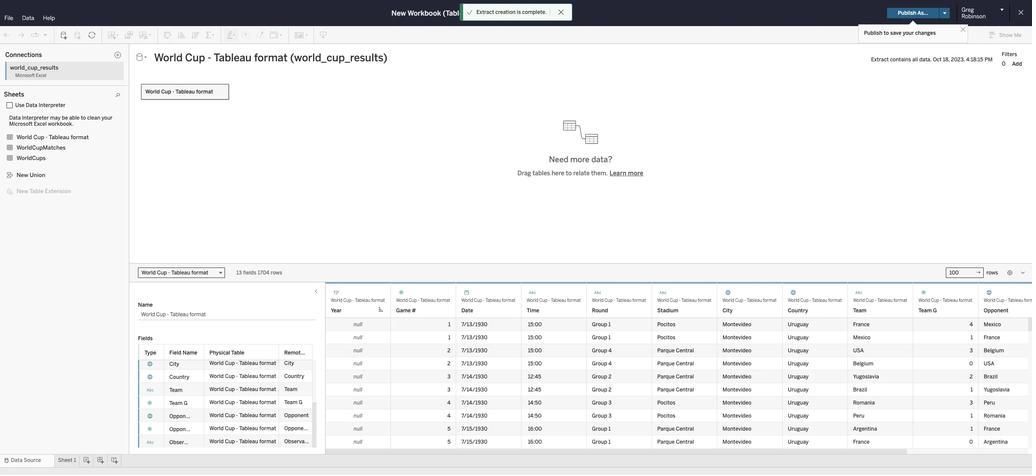 Task type: vqa. For each thing, say whether or not it's contained in the screenshot.


Task type: describe. For each thing, give the bounding box(es) containing it.
data.
[[920, 57, 932, 63]]

2 horizontal spatial name
[[318, 350, 333, 356]]

may
[[50, 115, 61, 121]]

excel inside data interpreter may be able to clean your microsoft excel workbook.
[[34, 121, 47, 127]]

12:45 for brazil
[[527, 387, 542, 393]]

table for physical
[[231, 350, 244, 356]]

be
[[62, 115, 68, 121]]

marks
[[100, 92, 115, 98]]

0 horizontal spatial name
[[138, 302, 153, 308]]

remote
[[284, 350, 304, 356]]

publish as...
[[898, 10, 928, 16]]

8 null from the top
[[354, 413, 363, 419]]

0 horizontal spatial belgium
[[854, 361, 874, 367]]

show labels image
[[242, 31, 250, 39]]

0 horizontal spatial date
[[22, 129, 34, 135]]

1 vertical spatial more
[[628, 170, 644, 177]]

central for france
[[676, 439, 694, 445]]

1 horizontal spatial sheet 1
[[173, 78, 204, 90]]

worldcupmatches
[[17, 145, 66, 151]]

them.
[[591, 170, 608, 177]]

0 horizontal spatial replay animation image
[[30, 31, 39, 39]]

data?
[[592, 155, 613, 165]]

mexico for 4
[[984, 322, 1002, 328]]

game
[[396, 308, 411, 314]]

clean
[[87, 115, 100, 121]]

7/13/1930 for france
[[462, 322, 488, 328]]

chile
[[854, 452, 866, 458]]

workbook
[[408, 9, 441, 17]]

show me button
[[986, 28, 1030, 42]]

1 vertical spatial year
[[331, 308, 342, 314]]

data down undo 'image'
[[5, 47, 18, 53]]

9 montevideo from the top
[[723, 426, 752, 432]]

contains
[[890, 57, 912, 63]]

use data interpreter
[[15, 102, 65, 108]]

publish for publish as...
[[898, 10, 917, 16]]

complete.
[[522, 9, 547, 15]]

creation
[[496, 9, 516, 15]]

#
[[412, 308, 416, 314]]

3 uruguay from the top
[[788, 348, 809, 354]]

1 horizontal spatial belgium
[[984, 348, 1004, 354]]

world inside world cup - tableau format time
[[527, 298, 539, 303]]

4 uruguay from the top
[[788, 361, 809, 367]]

pocitos for mexico
[[658, 335, 676, 341]]

worldcups
[[17, 155, 46, 162]]

7/14/1930 for brazil
[[462, 387, 488, 393]]

7/13/1930 for belgium
[[462, 361, 488, 367]]

1 horizontal spatial to
[[566, 170, 572, 177]]

save
[[891, 30, 902, 36]]

0 vertical spatial your
[[903, 30, 914, 36]]

15:00 for france
[[527, 322, 542, 328]]

0 vertical spatial usa
[[854, 348, 864, 354]]

data source
[[11, 458, 41, 464]]

format workbook image
[[256, 31, 264, 39]]

1 horizontal spatial romania
[[984, 413, 1006, 419]]

extract creation is complete.
[[477, 9, 547, 15]]

10 group from the top
[[592, 439, 607, 445]]

here
[[552, 170, 565, 177]]

16:00 for france
[[527, 439, 542, 445]]

pocitos for peru
[[658, 413, 676, 419]]

add button
[[1009, 59, 1026, 68]]

0 vertical spatial more
[[571, 155, 590, 165]]

download image
[[319, 31, 328, 39]]

7/13/1930 for usa
[[462, 348, 488, 354]]

interpreter inside data interpreter may be able to clean your microsoft excel workbook.
[[22, 115, 49, 121]]

connections
[[5, 51, 42, 59]]

2 montevideo from the top
[[723, 335, 752, 341]]

excel inside world_cup_results microsoft excel
[[36, 73, 46, 78]]

1 horizontal spatial argentina
[[984, 439, 1008, 445]]

15:00 for usa
[[527, 348, 542, 354]]

close image
[[959, 25, 968, 34]]

7/13/1930 for mexico
[[462, 335, 488, 341]]

group 4 for usa
[[592, 348, 612, 354]]

greg
[[962, 7, 974, 13]]

parque for chile
[[658, 452, 675, 458]]

all
[[913, 57, 918, 63]]

show me
[[1000, 32, 1022, 38]]

columns
[[180, 47, 202, 53]]

0 horizontal spatial sheet
[[58, 458, 72, 464]]

central for brazil
[[676, 387, 694, 393]]

15:00 for belgium
[[527, 361, 542, 367]]

parque for brazil
[[658, 387, 675, 393]]

sort descending image
[[191, 31, 200, 39]]

extract contains all data. oct 18, 2023, 4:18:15 pm
[[871, 57, 993, 63]]

5 montevideo from the top
[[723, 374, 752, 380]]

tooltip
[[121, 152, 136, 158]]

1 horizontal spatial opponent g
[[284, 426, 314, 432]]

5 for argentina
[[448, 426, 451, 432]]

13
[[236, 270, 242, 276]]

public)
[[473, 9, 496, 17]]

new workbook (tableau public)
[[392, 9, 496, 17]]

18,
[[943, 57, 950, 63]]

14:45
[[527, 452, 542, 458]]

pages
[[100, 47, 115, 53]]

1 rows from the left
[[271, 270, 282, 276]]

1 group 1 from the top
[[592, 322, 611, 328]]

0 for argentina
[[970, 439, 973, 445]]

data inside data interpreter may be able to clean your microsoft excel workbook.
[[9, 115, 21, 121]]

field name
[[169, 350, 197, 356]]

fields
[[138, 336, 153, 342]]

new for new table extension
[[17, 188, 28, 195]]

1 horizontal spatial round
[[592, 308, 608, 314]]

6 null from the top
[[354, 387, 363, 393]]

11 null from the top
[[354, 452, 363, 458]]

0 horizontal spatial opponent g
[[169, 427, 199, 433]]

1 uruguay from the top
[[788, 322, 809, 328]]

1 horizontal spatial yugoslavia
[[984, 387, 1010, 393]]

analytics
[[40, 47, 65, 53]]

group 4 for belgium
[[592, 361, 612, 367]]

world_cup_results
[[10, 64, 58, 71]]

drag
[[518, 170, 531, 177]]

2 horizontal spatial observation
[[284, 439, 314, 445]]

new union
[[17, 172, 45, 179]]

parque for yugoslavia
[[658, 374, 675, 380]]

game #
[[396, 308, 416, 314]]

table for new
[[29, 188, 44, 195]]

microsoft inside data interpreter may be able to clean your microsoft excel workbook.
[[9, 121, 33, 127]]

type
[[145, 350, 156, 356]]

0 vertical spatial sheet
[[173, 78, 197, 90]]

learn
[[610, 170, 627, 177]]

10 null from the top
[[354, 439, 363, 445]]

country, city
[[22, 101, 54, 108]]

7 montevideo from the top
[[723, 400, 752, 406]]

success image
[[467, 9, 473, 15]]

filters
[[1002, 51, 1018, 57]]

1 horizontal spatial team g
[[284, 400, 303, 406]]

grid containing year
[[326, 282, 1033, 476]]

3 group 1 from the top
[[592, 426, 611, 432]]

new worksheet image
[[107, 31, 119, 39]]

source
[[24, 458, 41, 464]]

1 vertical spatial usa
[[984, 361, 995, 367]]

publish to save your changes
[[864, 30, 936, 36]]

file
[[4, 15, 13, 21]]

5 for france
[[448, 439, 451, 445]]

15:00 for mexico
[[527, 335, 542, 341]]

2 group 1 from the top
[[592, 335, 611, 341]]

Name text field
[[138, 310, 317, 320]]

observation for opponent g
[[169, 440, 199, 446]]

10 uruguay from the top
[[788, 439, 809, 445]]

6 uruguay from the top
[[788, 387, 809, 393]]

central for usa
[[676, 348, 694, 354]]

9 uruguay from the top
[[788, 426, 809, 432]]

7/14/1930 for romania
[[462, 400, 488, 406]]

physical table
[[209, 350, 244, 356]]

need
[[549, 155, 569, 165]]

is
[[517, 9, 521, 15]]

0 vertical spatial 0
[[1002, 60, 1006, 67]]

0 horizontal spatial time
[[22, 184, 35, 190]]

learn more link
[[609, 169, 644, 178]]

Search text field
[[3, 75, 59, 86]]

tables
[[8, 91, 25, 98]]

1 vertical spatial mexico
[[854, 335, 871, 341]]

undo image
[[3, 31, 11, 39]]

(world_cup_results)
[[79, 59, 128, 65]]

greg robinson
[[962, 7, 986, 20]]

observation for date
[[22, 138, 52, 144]]

3 montevideo from the top
[[723, 348, 752, 354]]

union
[[30, 172, 45, 179]]

sheets
[[4, 91, 24, 98]]

parque for usa
[[658, 348, 675, 354]]

9 group from the top
[[592, 426, 607, 432]]

use
[[15, 102, 25, 108]]

microsoft inside world_cup_results microsoft excel
[[15, 73, 35, 78]]

workbook.
[[48, 121, 74, 127]]

physical
[[209, 350, 230, 356]]

6 group from the top
[[592, 387, 607, 393]]

tables
[[533, 170, 550, 177]]

6 montevideo from the top
[[723, 387, 752, 393]]

0 horizontal spatial brazil
[[854, 387, 868, 393]]

publish as... button
[[887, 8, 939, 18]]

extract for extract contains all data. oct 18, 2023, 4:18:15 pm
[[871, 57, 889, 63]]

robinson
[[962, 13, 986, 20]]

11 montevideo from the top
[[723, 452, 752, 458]]

(tableau
[[443, 9, 471, 17]]

data interpreter may be able to clean your microsoft excel workbook.
[[9, 115, 113, 127]]

8 group from the top
[[592, 413, 607, 419]]

11 uruguay from the top
[[788, 452, 809, 458]]

refresh data source image
[[88, 31, 96, 39]]

1 horizontal spatial name
[[183, 350, 197, 356]]



Task type: locate. For each thing, give the bounding box(es) containing it.
publish inside button
[[898, 10, 917, 16]]

1 vertical spatial 12:45
[[527, 387, 542, 393]]

group 3 for peru
[[592, 413, 612, 419]]

parque central for brazil
[[658, 387, 694, 393]]

to inside data interpreter may be able to clean your microsoft excel workbook.
[[81, 115, 86, 121]]

central for yugoslavia
[[676, 374, 694, 380]]

1 vertical spatial microsoft
[[9, 121, 33, 127]]

5 parque from the top
[[658, 426, 675, 432]]

0 vertical spatial sheet 1
[[173, 78, 204, 90]]

2 group from the top
[[592, 335, 607, 341]]

1 group from the top
[[592, 322, 607, 328]]

2 parque central from the top
[[658, 361, 694, 367]]

opponent g
[[284, 426, 314, 432], [169, 427, 199, 433]]

group 3 for romania
[[592, 400, 612, 406]]

1 vertical spatial 0
[[970, 361, 973, 367]]

world cup - tableau format time
[[527, 298, 581, 314]]

4 7/14/1930 from the top
[[462, 413, 488, 419]]

1 vertical spatial argentina
[[984, 439, 1008, 445]]

oct
[[933, 57, 942, 63]]

null
[[354, 322, 363, 328], [354, 335, 363, 341], [354, 348, 363, 354], [354, 361, 363, 367], [354, 374, 363, 380], [354, 387, 363, 393], [354, 400, 363, 406], [354, 413, 363, 419], [354, 426, 363, 432], [354, 439, 363, 445], [354, 452, 363, 458]]

4 7/13/1930 from the top
[[462, 361, 488, 367]]

extract creation is complete. alert
[[477, 8, 547, 16]]

world_cup_results microsoft excel
[[10, 64, 58, 78]]

sheet 1 right source
[[58, 458, 76, 464]]

mexico for 3
[[984, 452, 1002, 458]]

6 parque from the top
[[658, 439, 675, 445]]

1 vertical spatial round
[[592, 308, 608, 314]]

more
[[571, 155, 590, 165], [628, 170, 644, 177]]

group 2 for brazil
[[592, 387, 612, 393]]

pocitos for france
[[658, 322, 676, 328]]

new left workbook
[[392, 9, 406, 17]]

0 horizontal spatial more
[[571, 155, 590, 165]]

rows up world cup - tableau form
[[987, 270, 999, 276]]

1 12:45 from the top
[[527, 374, 542, 380]]

2 central from the top
[[676, 361, 694, 367]]

1 vertical spatial sheet 1
[[58, 458, 76, 464]]

14:50 for peru
[[527, 413, 542, 419]]

name right remote
[[318, 350, 333, 356]]

2 pocitos from the top
[[658, 335, 676, 341]]

table down union
[[29, 188, 44, 195]]

1 5 from the top
[[448, 426, 451, 432]]

1 group 4 from the top
[[592, 348, 612, 354]]

microsoft down world_cup_results
[[15, 73, 35, 78]]

1 vertical spatial group 2
[[592, 387, 612, 393]]

row group
[[138, 278, 313, 409], [326, 318, 1033, 449], [138, 409, 314, 448], [326, 449, 1033, 476]]

1 vertical spatial sheet
[[58, 458, 72, 464]]

totals image
[[205, 31, 216, 39]]

team g
[[919, 308, 937, 314], [284, 400, 303, 406], [169, 400, 188, 407]]

1 horizontal spatial brazil
[[984, 374, 998, 380]]

4:18:15
[[967, 57, 984, 63]]

0 vertical spatial yugoslavia
[[854, 374, 879, 380]]

to right the here
[[566, 170, 572, 177]]

7 parque from the top
[[658, 452, 675, 458]]

1 horizontal spatial publish
[[898, 10, 917, 16]]

cup inside world cup - tableau format time
[[539, 298, 548, 303]]

0 vertical spatial peru
[[984, 400, 996, 406]]

2 7/13/1930 from the top
[[462, 335, 488, 341]]

1 null from the top
[[354, 322, 363, 328]]

publish
[[898, 10, 917, 16], [864, 30, 883, 36]]

interpreter
[[39, 102, 65, 108], [22, 115, 49, 121]]

drag tables here to relate them. learn more
[[518, 170, 644, 177]]

1 horizontal spatial extract
[[871, 57, 889, 63]]

2 rows from the left
[[987, 270, 999, 276]]

3 7/13/1930 from the top
[[462, 348, 488, 354]]

extension
[[45, 188, 71, 195]]

1 horizontal spatial usa
[[984, 361, 995, 367]]

to left save
[[884, 30, 889, 36]]

16:00
[[527, 426, 542, 432], [527, 439, 542, 445]]

13 fields 1704 rows
[[236, 270, 282, 276]]

3 null from the top
[[354, 348, 363, 354]]

tableau inside world cup - tableau format time
[[551, 298, 566, 303]]

able
[[69, 115, 80, 121]]

me
[[1015, 32, 1022, 38]]

redo image
[[17, 31, 25, 39]]

2 horizontal spatial to
[[884, 30, 889, 36]]

excel down world_cup_results
[[36, 73, 46, 78]]

central for chile
[[676, 452, 694, 458]]

cup
[[26, 59, 36, 65], [161, 89, 171, 95], [33, 134, 44, 141], [344, 298, 352, 303], [409, 298, 417, 303], [474, 298, 482, 303], [539, 298, 548, 303], [605, 298, 613, 303], [670, 298, 678, 303], [735, 298, 744, 303], [801, 298, 809, 303], [866, 298, 874, 303], [931, 298, 940, 303], [997, 298, 1005, 303], [225, 360, 235, 366], [225, 373, 235, 380], [225, 386, 235, 393], [225, 400, 235, 406], [225, 413, 235, 419], [225, 426, 235, 432], [225, 439, 235, 445]]

0 vertical spatial 5
[[448, 426, 451, 432]]

changes
[[916, 30, 936, 36]]

field right remote
[[305, 350, 317, 356]]

5 null from the top
[[354, 374, 363, 380]]

table right physical on the left bottom
[[231, 350, 244, 356]]

1 montevideo from the top
[[723, 322, 752, 328]]

1 parque from the top
[[658, 348, 675, 354]]

data left source
[[11, 458, 22, 464]]

time inside world cup - tableau format time
[[527, 308, 539, 314]]

parque central
[[658, 348, 694, 354], [658, 361, 694, 367], [658, 374, 694, 380], [658, 387, 694, 393], [658, 426, 694, 432], [658, 439, 694, 445], [658, 452, 694, 458]]

replay animation image right redo image
[[30, 31, 39, 39]]

parque central for yugoslavia
[[658, 374, 694, 380]]

7 null from the top
[[354, 400, 363, 406]]

as...
[[918, 10, 928, 16]]

7/14/1930 for peru
[[462, 413, 488, 419]]

1 vertical spatial group 3
[[592, 413, 612, 419]]

1 horizontal spatial peru
[[984, 400, 996, 406]]

name left physical on the left bottom
[[183, 350, 197, 356]]

1 horizontal spatial observation
[[169, 440, 199, 446]]

1 7/14/1930 from the top
[[462, 374, 488, 380]]

2 vertical spatial to
[[566, 170, 572, 177]]

1 7/15/1930 from the top
[[462, 426, 488, 432]]

0 vertical spatial publish
[[898, 10, 917, 16]]

show
[[1000, 32, 1013, 38]]

5 group from the top
[[592, 374, 607, 380]]

more up "drag tables here to relate them. learn more" at the top right
[[571, 155, 590, 165]]

7 parque central from the top
[[658, 452, 694, 458]]

5 parque central from the top
[[658, 426, 694, 432]]

1 vertical spatial group 4
[[592, 361, 612, 367]]

stadium
[[658, 308, 679, 314]]

name up fields
[[138, 302, 153, 308]]

your inside data interpreter may be able to clean your microsoft excel workbook.
[[102, 115, 113, 121]]

sheet down rows
[[173, 78, 197, 90]]

0 horizontal spatial table
[[29, 188, 44, 195]]

extract right success image
[[477, 9, 494, 15]]

central for belgium
[[676, 361, 694, 367]]

0 vertical spatial 7/15/1930
[[462, 426, 488, 432]]

usa
[[854, 348, 864, 354], [984, 361, 995, 367]]

to right the able
[[81, 115, 86, 121]]

0 vertical spatial romania
[[854, 400, 875, 406]]

5 uruguay from the top
[[788, 374, 809, 380]]

peru
[[984, 400, 996, 406], [854, 413, 865, 419]]

2 horizontal spatial team g
[[919, 308, 937, 314]]

group 4
[[592, 348, 612, 354], [592, 361, 612, 367]]

4 parque from the top
[[658, 387, 675, 393]]

rows
[[271, 270, 282, 276], [987, 270, 999, 276]]

7/15/1930 for argentina
[[462, 426, 488, 432]]

parque for argentina
[[658, 426, 675, 432]]

size
[[124, 128, 133, 134]]

round
[[22, 156, 38, 162], [592, 308, 608, 314]]

show/hide cards image
[[294, 31, 308, 39]]

highlight image
[[226, 31, 236, 39]]

None text field
[[151, 51, 864, 64], [946, 268, 984, 278], [151, 51, 864, 64], [946, 268, 984, 278]]

0 vertical spatial 14:50
[[527, 400, 542, 406]]

world cup - tableau format
[[145, 89, 213, 95], [17, 134, 89, 141], [331, 298, 385, 303], [396, 298, 450, 303], [462, 298, 516, 303], [592, 298, 646, 303], [658, 298, 712, 303], [723, 298, 777, 303], [788, 298, 842, 303], [854, 298, 908, 303], [919, 298, 973, 303], [209, 360, 276, 366], [209, 373, 276, 380], [209, 386, 276, 393], [209, 400, 276, 406], [209, 413, 276, 419], [209, 426, 276, 432], [209, 439, 276, 445]]

4 central from the top
[[676, 387, 694, 393]]

0 horizontal spatial rows
[[271, 270, 282, 276]]

1 vertical spatial yugoslavia
[[984, 387, 1010, 393]]

2 5 from the top
[[448, 439, 451, 445]]

date
[[22, 129, 34, 135], [462, 308, 473, 314]]

1 horizontal spatial date
[[462, 308, 473, 314]]

4 montevideo from the top
[[723, 361, 752, 367]]

1 vertical spatial interpreter
[[22, 115, 49, 121]]

4 group 1 from the top
[[592, 439, 611, 445]]

1 horizontal spatial rows
[[987, 270, 999, 276]]

1 horizontal spatial more
[[628, 170, 644, 177]]

pocitos for romania
[[658, 400, 676, 406]]

2 parque from the top
[[658, 361, 675, 367]]

2 field from the left
[[305, 350, 317, 356]]

12:45
[[527, 374, 542, 380], [527, 387, 542, 393]]

1 vertical spatial romania
[[984, 413, 1006, 419]]

1 vertical spatial 5
[[448, 439, 451, 445]]

5
[[448, 426, 451, 432], [448, 439, 451, 445]]

more right learn
[[628, 170, 644, 177]]

parque central for belgium
[[658, 361, 694, 367]]

8 uruguay from the top
[[788, 413, 809, 419]]

10 montevideo from the top
[[723, 439, 752, 445]]

new table extension
[[17, 188, 71, 195]]

3
[[970, 348, 973, 354], [448, 374, 451, 380], [448, 387, 451, 393], [609, 400, 612, 406], [970, 400, 973, 406], [609, 413, 612, 419], [970, 452, 973, 458]]

4 null from the top
[[354, 361, 363, 367]]

15:00
[[527, 322, 542, 328], [527, 335, 542, 341], [527, 348, 542, 354], [527, 361, 542, 367]]

0
[[1002, 60, 1006, 67], [970, 361, 973, 367], [970, 439, 973, 445]]

1 vertical spatial time
[[527, 308, 539, 314]]

extract for extract creation is complete.
[[477, 9, 494, 15]]

parque for belgium
[[658, 361, 675, 367]]

7/14/1930 for yugoslavia
[[462, 374, 488, 380]]

0 vertical spatial extract
[[477, 9, 494, 15]]

fields
[[243, 270, 257, 276]]

0 vertical spatial date
[[22, 129, 34, 135]]

pocitos
[[658, 322, 676, 328], [658, 335, 676, 341], [658, 400, 676, 406], [658, 413, 676, 419]]

field right "type"
[[169, 350, 181, 356]]

6
[[447, 452, 451, 458]]

7 group from the top
[[592, 400, 607, 406]]

3 15:00 from the top
[[527, 348, 542, 354]]

data down use
[[9, 115, 21, 121]]

group
[[592, 322, 607, 328], [592, 335, 607, 341], [592, 348, 607, 354], [592, 361, 607, 367], [592, 374, 607, 380], [592, 387, 607, 393], [592, 400, 607, 406], [592, 413, 607, 419], [592, 426, 607, 432], [592, 439, 607, 445], [592, 452, 607, 458]]

2 vertical spatial 0
[[970, 439, 973, 445]]

replay animation image
[[30, 31, 39, 39], [43, 32, 48, 37]]

2 15:00 from the top
[[527, 335, 542, 341]]

sheet 1
[[173, 78, 204, 90], [58, 458, 76, 464]]

1 vertical spatial your
[[102, 115, 113, 121]]

0 vertical spatial mexico
[[984, 322, 1002, 328]]

1 parque central from the top
[[658, 348, 694, 354]]

world cup - tableau format (world_cup_results)
[[11, 59, 128, 65]]

7 uruguay from the top
[[788, 400, 809, 406]]

time
[[22, 184, 35, 190], [527, 308, 539, 314]]

0 horizontal spatial extract
[[477, 9, 494, 15]]

0 horizontal spatial romania
[[854, 400, 875, 406]]

1 15:00 from the top
[[527, 322, 542, 328]]

extract inside 'extract creation is complete.' alert
[[477, 9, 494, 15]]

0 horizontal spatial argentina
[[854, 426, 878, 432]]

excel
[[36, 73, 46, 78], [34, 121, 47, 127]]

0 vertical spatial excel
[[36, 73, 46, 78]]

1 vertical spatial excel
[[34, 121, 47, 127]]

add
[[1013, 61, 1022, 67]]

row
[[326, 318, 1033, 331], [326, 331, 1033, 344], [326, 344, 1033, 357], [138, 357, 313, 370], [326, 357, 1033, 370], [138, 370, 313, 383], [326, 370, 1033, 383], [138, 383, 313, 396], [326, 383, 1033, 397], [138, 396, 313, 409], [326, 397, 1033, 410], [138, 409, 313, 422], [326, 410, 1033, 423], [138, 422, 314, 435], [326, 423, 1033, 436], [138, 435, 314, 448], [326, 436, 1033, 449], [326, 449, 1033, 462]]

1 vertical spatial 16:00
[[527, 439, 542, 445]]

2 group 3 from the top
[[592, 413, 612, 419]]

publish left save
[[864, 30, 883, 36]]

0 vertical spatial year
[[22, 193, 33, 199]]

0 horizontal spatial observation
[[22, 138, 52, 144]]

6 parque central from the top
[[658, 439, 694, 445]]

montevideo
[[723, 322, 752, 328], [723, 335, 752, 341], [723, 348, 752, 354], [723, 361, 752, 367], [723, 374, 752, 380], [723, 387, 752, 393], [723, 400, 752, 406], [723, 413, 752, 419], [723, 426, 752, 432], [723, 439, 752, 445], [723, 452, 752, 458]]

0 horizontal spatial to
[[81, 115, 86, 121]]

1 horizontal spatial sheet
[[173, 78, 197, 90]]

1 group 3 from the top
[[592, 400, 612, 406]]

excel left may
[[34, 121, 47, 127]]

your right clean
[[102, 115, 113, 121]]

4 group from the top
[[592, 361, 607, 367]]

2 7/14/1930 from the top
[[462, 387, 488, 393]]

help
[[43, 15, 55, 21]]

sheet right source
[[58, 458, 72, 464]]

3 group from the top
[[592, 348, 607, 354]]

parque central for argentina
[[658, 426, 694, 432]]

clear sheet image
[[138, 31, 152, 39]]

2 12:45 from the top
[[527, 387, 542, 393]]

relate
[[573, 170, 590, 177]]

sort ascending image
[[177, 31, 186, 39]]

0 vertical spatial 16:00
[[527, 426, 542, 432]]

pm
[[985, 57, 993, 63]]

0 for usa
[[970, 361, 973, 367]]

0 vertical spatial 12:45
[[527, 374, 542, 380]]

swap rows and columns image
[[163, 31, 172, 39]]

2 16:00 from the top
[[527, 439, 542, 445]]

1 14:50 from the top
[[527, 400, 542, 406]]

12:45 for yugoslavia
[[527, 374, 542, 380]]

format inside world cup - tableau format time
[[567, 298, 581, 303]]

0 horizontal spatial round
[[22, 156, 38, 162]]

sheet 1 down rows
[[173, 78, 204, 90]]

publish left as...
[[898, 10, 917, 16]]

1 pocitos from the top
[[658, 322, 676, 328]]

country,
[[22, 101, 43, 108]]

0 vertical spatial group 2
[[592, 374, 612, 380]]

grid
[[138, 278, 333, 448], [326, 282, 1033, 476]]

0 horizontal spatial your
[[102, 115, 113, 121]]

0 vertical spatial round
[[22, 156, 38, 162]]

interpreter up may
[[39, 102, 65, 108]]

11 group from the top
[[592, 452, 607, 458]]

parque central for usa
[[658, 348, 694, 354]]

2023,
[[951, 57, 965, 63]]

0 horizontal spatial sheet 1
[[58, 458, 76, 464]]

name
[[138, 302, 153, 308], [183, 350, 197, 356], [318, 350, 333, 356]]

to
[[884, 30, 889, 36], [81, 115, 86, 121], [566, 170, 572, 177]]

data right use
[[26, 102, 37, 108]]

1 field from the left
[[169, 350, 181, 356]]

0 vertical spatial new
[[392, 9, 406, 17]]

remote field name
[[284, 350, 333, 356]]

1 vertical spatial belgium
[[854, 361, 874, 367]]

1 horizontal spatial replay animation image
[[43, 32, 48, 37]]

7/16/1930
[[462, 452, 488, 458]]

16:00 for argentina
[[527, 426, 542, 432]]

2 14:50 from the top
[[527, 413, 542, 419]]

parque for france
[[658, 439, 675, 445]]

rows right 1704
[[271, 270, 282, 276]]

3 pocitos from the top
[[658, 400, 676, 406]]

5 central from the top
[[676, 426, 694, 432]]

rows
[[180, 61, 193, 67]]

1 horizontal spatial your
[[903, 30, 914, 36]]

data up redo image
[[22, 15, 34, 21]]

4 15:00 from the top
[[527, 361, 542, 367]]

2 vertical spatial new
[[17, 188, 28, 195]]

new for new union
[[17, 172, 28, 179]]

8 montevideo from the top
[[723, 413, 752, 419]]

data
[[22, 15, 34, 21], [5, 47, 18, 53], [26, 102, 37, 108], [9, 115, 21, 121], [11, 458, 22, 464]]

0 vertical spatial brazil
[[984, 374, 998, 380]]

6 central from the top
[[676, 439, 694, 445]]

0 horizontal spatial peru
[[854, 413, 865, 419]]

interpreter down use data interpreter
[[22, 115, 49, 121]]

form
[[1025, 298, 1033, 303]]

need more data?
[[549, 155, 613, 165]]

parque central for france
[[658, 439, 694, 445]]

14:50 for romania
[[527, 400, 542, 406]]

1 vertical spatial to
[[81, 115, 86, 121]]

0 vertical spatial time
[[22, 184, 35, 190]]

3 central from the top
[[676, 374, 694, 380]]

parque central for chile
[[658, 452, 694, 458]]

7 central from the top
[[676, 452, 694, 458]]

0 vertical spatial to
[[884, 30, 889, 36]]

central
[[676, 348, 694, 354], [676, 361, 694, 367], [676, 374, 694, 380], [676, 387, 694, 393], [676, 426, 694, 432], [676, 439, 694, 445], [676, 452, 694, 458]]

4 pocitos from the top
[[658, 413, 676, 419]]

fit image
[[270, 31, 283, 39]]

0 horizontal spatial year
[[22, 193, 33, 199]]

collapse image
[[80, 47, 85, 53]]

extract left "contains"
[[871, 57, 889, 63]]

14:50
[[527, 400, 542, 406], [527, 413, 542, 419]]

group 2 for yugoslavia
[[592, 374, 612, 380]]

group 3
[[592, 400, 612, 406], [592, 413, 612, 419]]

pause auto updates image
[[74, 31, 82, 39]]

3 parque central from the top
[[658, 374, 694, 380]]

new for new workbook (tableau public)
[[392, 9, 406, 17]]

5 group 1 from the top
[[592, 452, 611, 458]]

2 null from the top
[[354, 335, 363, 341]]

1 group 2 from the top
[[592, 374, 612, 380]]

4
[[970, 322, 973, 328], [609, 348, 612, 354], [609, 361, 612, 367], [447, 400, 451, 406], [447, 413, 451, 419]]

microsoft down use
[[9, 121, 33, 127]]

city
[[44, 101, 54, 108], [26, 120, 36, 126], [723, 308, 733, 314], [284, 360, 294, 366], [169, 361, 179, 367]]

1 7/13/1930 from the top
[[462, 322, 488, 328]]

0 horizontal spatial yugoslavia
[[854, 374, 879, 380]]

2 group 4 from the top
[[592, 361, 612, 367]]

new left union
[[17, 172, 28, 179]]

replay animation image up analytics
[[43, 32, 48, 37]]

grid containing type
[[138, 278, 333, 448]]

1 central from the top
[[676, 348, 694, 354]]

4 parque central from the top
[[658, 387, 694, 393]]

1 vertical spatial date
[[462, 308, 473, 314]]

7/13/1930
[[462, 322, 488, 328], [462, 335, 488, 341], [462, 348, 488, 354], [462, 361, 488, 367]]

world cup - tableau form
[[984, 298, 1033, 303]]

new down new union
[[17, 188, 28, 195]]

7/15/1930 for france
[[462, 439, 488, 445]]

1704
[[258, 270, 270, 276]]

central for argentina
[[676, 426, 694, 432]]

duplicate image
[[125, 31, 133, 39]]

2 uruguay from the top
[[788, 335, 809, 341]]

0 vertical spatial group 4
[[592, 348, 612, 354]]

0 vertical spatial argentina
[[854, 426, 878, 432]]

1 vertical spatial peru
[[854, 413, 865, 419]]

1 vertical spatial 7/15/1930
[[462, 439, 488, 445]]

9 null from the top
[[354, 426, 363, 432]]

new
[[392, 9, 406, 17], [17, 172, 28, 179], [17, 188, 28, 195]]

- inside world cup - tableau format time
[[549, 298, 550, 303]]

team
[[22, 175, 35, 181], [854, 308, 867, 314], [919, 308, 932, 314], [284, 386, 298, 393], [169, 387, 183, 393], [284, 400, 298, 406], [169, 400, 183, 407]]

0 vertical spatial group 3
[[592, 400, 612, 406]]

1 horizontal spatial table
[[231, 350, 244, 356]]

1 vertical spatial extract
[[871, 57, 889, 63]]

your right save
[[903, 30, 914, 36]]

new data source image
[[60, 31, 68, 39]]

0 horizontal spatial team g
[[169, 400, 188, 407]]

0 vertical spatial interpreter
[[39, 102, 65, 108]]

publish for publish to save your changes
[[864, 30, 883, 36]]



